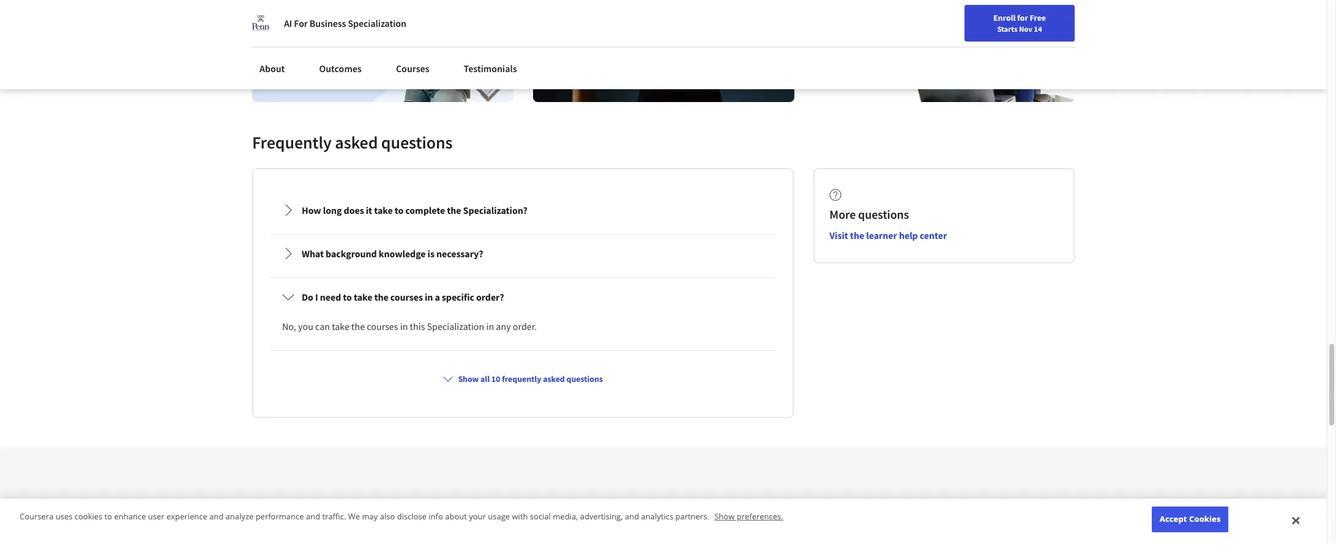 Task type: locate. For each thing, give the bounding box(es) containing it.
about
[[260, 62, 285, 75]]

take for to
[[354, 291, 372, 304]]

order?
[[476, 291, 504, 304]]

1 vertical spatial ai
[[298, 498, 308, 513]]

show inside dropdown button
[[458, 374, 479, 385]]

popular
[[255, 498, 296, 513], [465, 498, 506, 513], [676, 498, 717, 513], [886, 498, 927, 513]]

popular for popular career resources
[[886, 498, 927, 513]]

do i need to take the courses in a specific order? button
[[272, 280, 774, 315]]

courses
[[390, 291, 423, 304], [367, 321, 398, 333]]

in left this at the bottom left
[[400, 321, 408, 333]]

all
[[480, 374, 490, 385]]

2 horizontal spatial and
[[625, 512, 639, 523]]

ai right analyze
[[255, 522, 262, 533]]

0 horizontal spatial to
[[104, 512, 112, 523]]

popular ai content
[[255, 498, 353, 513]]

what background knowledge is necessary?
[[302, 248, 483, 260]]

google
[[465, 522, 490, 533]]

0 horizontal spatial and
[[209, 512, 224, 523]]

2 vertical spatial to
[[104, 512, 112, 523]]

questions inside show all 10 frequently asked questions dropdown button
[[566, 374, 603, 385]]

the up no, you can take the courses in this specialization in any order.
[[374, 291, 389, 304]]

to right cookies
[[104, 512, 112, 523]]

specialization down specific
[[427, 321, 484, 333]]

a
[[435, 291, 440, 304]]

the
[[447, 204, 461, 217], [850, 229, 864, 242], [374, 291, 389, 304], [351, 321, 365, 333]]

what background knowledge is necessary? button
[[272, 237, 774, 271]]

popular up google
[[465, 498, 506, 513]]

0 horizontal spatial business
[[277, 522, 308, 533]]

and left traffic.
[[306, 512, 320, 523]]

0 vertical spatial specialization
[[348, 17, 406, 29]]

1 popular from the left
[[255, 498, 296, 513]]

analytics
[[641, 512, 673, 523]]

may
[[362, 512, 378, 523]]

specialization inside collapsed list
[[427, 321, 484, 333]]

any
[[496, 321, 511, 333]]

traffic.
[[322, 512, 346, 523]]

0 horizontal spatial show
[[458, 374, 479, 385]]

2 horizontal spatial questions
[[858, 207, 909, 222]]

1 horizontal spatial questions
[[566, 374, 603, 385]]

the right can
[[351, 321, 365, 333]]

courses up no, you can take the courses in this specialization in any order.
[[390, 291, 423, 304]]

specialization down content
[[310, 522, 360, 533]]

2 popular from the left
[[465, 498, 506, 513]]

in left the a
[[425, 291, 433, 304]]

help
[[899, 229, 918, 242]]

popular career resources
[[886, 498, 1019, 513]]

asked
[[335, 132, 378, 154], [543, 374, 565, 385]]

0 horizontal spatial in
[[400, 321, 408, 333]]

in left any
[[486, 321, 494, 333]]

professional
[[543, 522, 587, 533]]

courses left this at the bottom left
[[367, 321, 398, 333]]

for
[[264, 6, 278, 18], [294, 17, 308, 29], [263, 522, 275, 533]]

1 vertical spatial take
[[354, 291, 372, 304]]

for right analyze
[[263, 522, 275, 533]]

popular up cybersecurity courses link
[[676, 498, 717, 513]]

1 vertical spatial specialization
[[427, 321, 484, 333]]

frequently
[[502, 374, 541, 385]]

take right need
[[354, 291, 372, 304]]

1 horizontal spatial ai
[[284, 17, 292, 29]]

1 horizontal spatial to
[[343, 291, 352, 304]]

0 vertical spatial take
[[374, 204, 393, 217]]

to inside dropdown button
[[343, 291, 352, 304]]

1 vertical spatial to
[[343, 291, 352, 304]]

ai up ai for business specialization link
[[298, 498, 308, 513]]

ai for business specialization down popular ai content
[[255, 522, 360, 533]]

1 horizontal spatial take
[[354, 291, 372, 304]]

business up outcomes
[[310, 17, 346, 29]]

long
[[323, 204, 342, 217]]

center
[[920, 229, 947, 242]]

1 horizontal spatial in
[[425, 291, 433, 304]]

4 popular from the left
[[886, 498, 927, 513]]

business
[[310, 17, 346, 29], [277, 522, 308, 533]]

resources
[[966, 498, 1019, 513]]

free
[[1030, 12, 1046, 23]]

accept cookies
[[1160, 514, 1221, 525]]

ai for business specialization up outcomes
[[284, 17, 406, 29]]

to for specific
[[343, 291, 352, 304]]

footer
[[0, 448, 1327, 543]]

university of pennsylvania image
[[252, 15, 269, 32]]

collapsed list
[[268, 189, 778, 543]]

google cybersecurity professional certificate
[[465, 522, 626, 533]]

0 vertical spatial asked
[[335, 132, 378, 154]]

0 horizontal spatial cybersecurity
[[492, 522, 541, 533]]

questions
[[381, 132, 453, 154], [858, 207, 909, 222], [566, 374, 603, 385]]

take inside dropdown button
[[374, 204, 393, 217]]

courses link
[[389, 55, 437, 82]]

0 horizontal spatial ai
[[255, 522, 262, 533]]

None search field
[[174, 32, 468, 57]]

and left analyze
[[209, 512, 224, 523]]

frequently
[[252, 132, 332, 154]]

this
[[410, 321, 425, 333]]

2 horizontal spatial take
[[374, 204, 393, 217]]

take for it
[[374, 204, 393, 217]]

0 vertical spatial show
[[458, 374, 479, 385]]

in inside dropdown button
[[425, 291, 433, 304]]

is
[[428, 248, 435, 260]]

2 and from the left
[[306, 512, 320, 523]]

certificate
[[589, 522, 626, 533]]

the right complete
[[447, 204, 461, 217]]

0 vertical spatial ai
[[284, 17, 292, 29]]

social
[[530, 512, 551, 523]]

cookies
[[1189, 514, 1221, 525]]

uses
[[56, 512, 72, 523]]

take inside dropdown button
[[354, 291, 372, 304]]

for right university of pennsylvania icon
[[294, 17, 308, 29]]

2 horizontal spatial in
[[486, 321, 494, 333]]

0 vertical spatial business
[[310, 17, 346, 29]]

0 vertical spatial to
[[395, 204, 403, 217]]

google cybersecurity professional certificate link
[[465, 522, 626, 533]]

take right "it"
[[374, 204, 393, 217]]

business inside footer
[[277, 522, 308, 533]]

for up about
[[264, 6, 278, 18]]

2 vertical spatial questions
[[566, 374, 603, 385]]

cybersecurity down popular skills
[[676, 522, 725, 533]]

1 vertical spatial show
[[714, 512, 735, 523]]

specialization up courses link
[[348, 17, 406, 29]]

do i need to take the courses in a specific order?
[[302, 291, 504, 304]]

business down popular ai content
[[277, 522, 308, 533]]

cybersecurity
[[492, 522, 541, 533], [676, 522, 725, 533]]

2 cybersecurity from the left
[[676, 522, 725, 533]]

1 horizontal spatial asked
[[543, 374, 565, 385]]

the inside dropdown button
[[374, 291, 389, 304]]

starts
[[997, 24, 1018, 34]]

knowledge
[[379, 248, 426, 260]]

specialization
[[348, 17, 406, 29], [427, 321, 484, 333], [310, 522, 360, 533]]

cybersecurity down popular programs
[[492, 522, 541, 533]]

necessary?
[[436, 248, 483, 260]]

to right need
[[343, 291, 352, 304]]

in
[[425, 291, 433, 304], [400, 321, 408, 333], [486, 321, 494, 333]]

1 horizontal spatial cybersecurity
[[676, 522, 725, 533]]

0 vertical spatial courses
[[396, 62, 429, 75]]

2 horizontal spatial to
[[395, 204, 403, 217]]

cybersecurity courses link
[[676, 522, 755, 533]]

2 vertical spatial take
[[332, 321, 349, 333]]

to left complete
[[395, 204, 403, 217]]

background
[[326, 248, 377, 260]]

1 vertical spatial asked
[[543, 374, 565, 385]]

3 popular from the left
[[676, 498, 717, 513]]

2 horizontal spatial ai
[[298, 498, 308, 513]]

how long does it take to complete the specialization? button
[[272, 193, 774, 228]]

0 horizontal spatial courses
[[396, 62, 429, 75]]

your
[[469, 512, 486, 523]]

ai for business specialization
[[284, 17, 406, 29], [255, 522, 360, 533]]

popular programs
[[465, 498, 559, 513]]

career
[[930, 498, 964, 513]]

and left analytics
[[625, 512, 639, 523]]

take
[[374, 204, 393, 217], [354, 291, 372, 304], [332, 321, 349, 333]]

take right can
[[332, 321, 349, 333]]

popular left career
[[886, 498, 927, 513]]

coursera
[[20, 512, 53, 523]]

content
[[311, 498, 353, 513]]

to for performance
[[104, 512, 112, 523]]

popular right analyze
[[255, 498, 296, 513]]

ai right university of pennsylvania icon
[[284, 17, 292, 29]]

show
[[458, 374, 479, 385], [714, 512, 735, 523]]

1 horizontal spatial and
[[306, 512, 320, 523]]

and
[[209, 512, 224, 523], [306, 512, 320, 523], [625, 512, 639, 523]]

1 horizontal spatial courses
[[726, 522, 755, 533]]

analyze
[[226, 512, 254, 523]]

1 vertical spatial business
[[277, 522, 308, 533]]

0 vertical spatial courses
[[390, 291, 423, 304]]

1 vertical spatial ai for business specialization
[[255, 522, 360, 533]]

0 horizontal spatial questions
[[381, 132, 453, 154]]



Task type: describe. For each thing, give the bounding box(es) containing it.
order.
[[513, 321, 537, 333]]

user
[[148, 512, 164, 523]]

i
[[315, 291, 318, 304]]

1 vertical spatial courses
[[367, 321, 398, 333]]

1 vertical spatial questions
[[858, 207, 909, 222]]

accept cookies button
[[1152, 508, 1228, 533]]

no,
[[282, 321, 296, 333]]

experience
[[166, 512, 207, 523]]

specific
[[442, 291, 474, 304]]

for
[[1017, 12, 1028, 23]]

about link
[[252, 55, 292, 82]]

courses inside dropdown button
[[390, 291, 423, 304]]

frequently asked questions
[[252, 132, 453, 154]]

to inside dropdown button
[[395, 204, 403, 217]]

3 and from the left
[[625, 512, 639, 523]]

popular for popular programs
[[465, 498, 506, 513]]

0 vertical spatial questions
[[381, 132, 453, 154]]

performance
[[256, 512, 304, 523]]

outcomes
[[319, 62, 362, 75]]

how
[[302, 204, 321, 217]]

visit the learner help center
[[830, 229, 947, 242]]

show preferences. link
[[714, 512, 783, 523]]

2 vertical spatial specialization
[[310, 522, 360, 533]]

nov
[[1019, 24, 1032, 34]]

1 and from the left
[[209, 512, 224, 523]]

testimonials
[[464, 62, 517, 75]]

1 vertical spatial courses
[[726, 522, 755, 533]]

cookies
[[75, 512, 102, 523]]

visit the learner help center link
[[830, 229, 947, 242]]

0 vertical spatial ai for business specialization
[[284, 17, 406, 29]]

skills
[[719, 498, 747, 513]]

accept
[[1160, 514, 1187, 525]]

outcomes link
[[312, 55, 369, 82]]

ai for business specialization link
[[255, 522, 360, 533]]

you
[[298, 321, 313, 333]]

for link
[[259, 0, 339, 24]]

10
[[491, 374, 500, 385]]

the right visit
[[850, 229, 864, 242]]

more questions
[[830, 207, 909, 222]]

about
[[445, 512, 467, 523]]

coursera uses cookies to enhance user experience and analyze performance and traffic. we may also disclose info about your usage with social media, advertising, and analytics partners. show preferences.
[[20, 512, 783, 523]]

advertising,
[[580, 512, 623, 523]]

specialization?
[[463, 204, 527, 217]]

14
[[1034, 24, 1042, 34]]

programs
[[509, 498, 559, 513]]

show all 10 frequently asked questions button
[[438, 368, 608, 390]]

what
[[302, 248, 324, 260]]

footer containing popular ai content
[[0, 448, 1327, 543]]

can
[[315, 321, 330, 333]]

partners.
[[675, 512, 709, 523]]

0 horizontal spatial take
[[332, 321, 349, 333]]

learner
[[866, 229, 897, 242]]

enroll
[[993, 12, 1016, 23]]

enroll for free starts nov 14
[[993, 12, 1046, 34]]

it
[[366, 204, 372, 217]]

visit
[[830, 229, 848, 242]]

no, you can take the courses in this specialization in any order.
[[282, 321, 537, 333]]

do
[[302, 291, 313, 304]]

testimonials link
[[456, 55, 524, 82]]

complete
[[405, 204, 445, 217]]

also
[[380, 512, 395, 523]]

cybersecurity courses
[[676, 522, 755, 533]]

with
[[512, 512, 528, 523]]

does
[[344, 204, 364, 217]]

need
[[320, 291, 341, 304]]

disclose
[[397, 512, 427, 523]]

0 horizontal spatial asked
[[335, 132, 378, 154]]

show all 10 frequently asked questions
[[458, 374, 603, 385]]

popular skills
[[676, 498, 747, 513]]

popular for popular ai content
[[255, 498, 296, 513]]

1 cybersecurity from the left
[[492, 522, 541, 533]]

preferences.
[[737, 512, 783, 523]]

1 horizontal spatial show
[[714, 512, 735, 523]]

usage
[[488, 512, 510, 523]]

enhance
[[114, 512, 146, 523]]

asked inside dropdown button
[[543, 374, 565, 385]]

the inside dropdown button
[[447, 204, 461, 217]]

we
[[348, 512, 360, 523]]

popular for popular skills
[[676, 498, 717, 513]]

1 horizontal spatial business
[[310, 17, 346, 29]]

info
[[429, 512, 443, 523]]

more
[[830, 207, 856, 222]]

media,
[[553, 512, 578, 523]]

2 vertical spatial ai
[[255, 522, 262, 533]]



Task type: vqa. For each thing, say whether or not it's contained in the screenshot.
My
no



